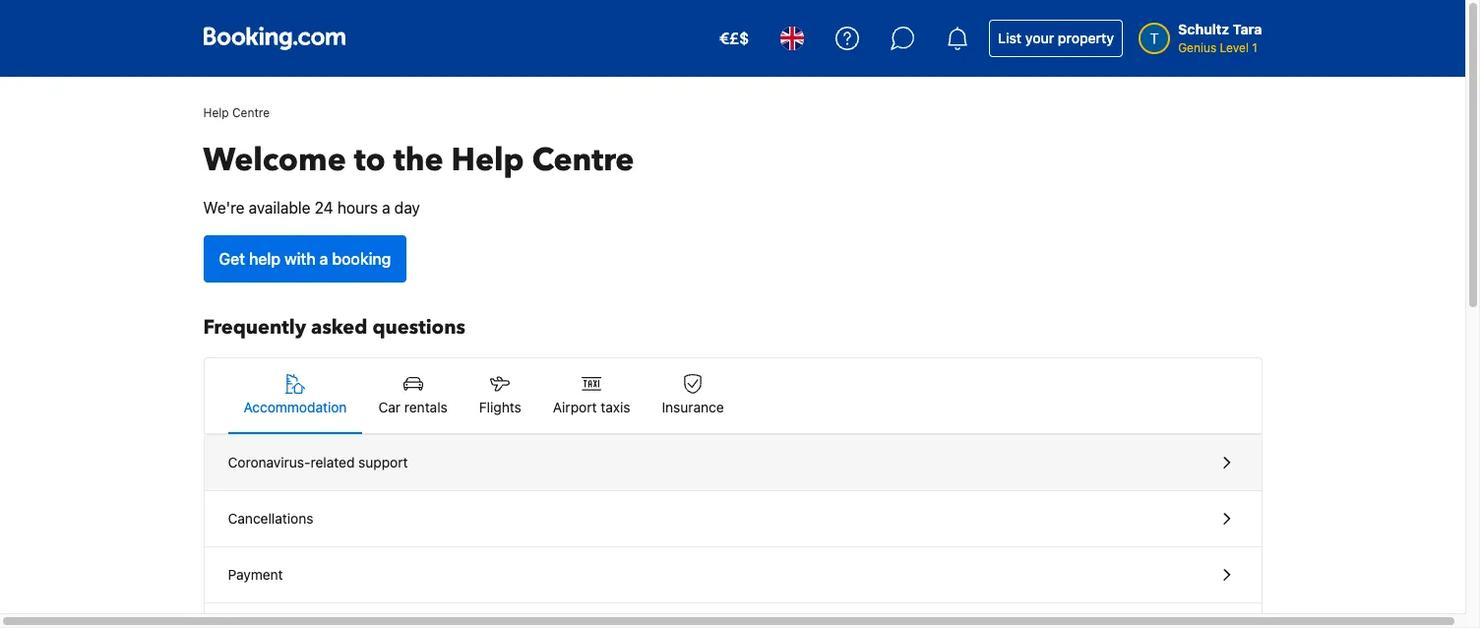 Task type: vqa. For each thing, say whether or not it's contained in the screenshot.
'Travel Insurance - Coverage'
no



Task type: locate. For each thing, give the bounding box(es) containing it.
schultz tara genius level 1
[[1179, 21, 1263, 55]]

day
[[395, 199, 420, 217]]

1 horizontal spatial centre
[[532, 139, 634, 182]]

centre
[[232, 105, 270, 120], [532, 139, 634, 182]]

tab list containing accommodation
[[204, 358, 1262, 435]]

help right the the at top left
[[451, 139, 524, 182]]

available
[[249, 199, 311, 217]]

payment button
[[204, 547, 1262, 603]]

1 vertical spatial a
[[320, 250, 328, 268]]

car rentals button
[[363, 358, 463, 433]]

0 vertical spatial centre
[[232, 105, 270, 120]]

coronavirus-related support button
[[204, 435, 1262, 491]]

a
[[382, 199, 390, 217], [320, 250, 328, 268]]

list
[[998, 30, 1022, 46]]

help up "welcome"
[[203, 105, 229, 120]]

payment
[[228, 566, 283, 583]]

hours
[[338, 199, 378, 217]]

car
[[378, 399, 401, 415]]

with
[[285, 250, 316, 268]]

cancellations button
[[204, 491, 1262, 547]]

tab list
[[204, 358, 1262, 435]]

tara
[[1233, 21, 1263, 37]]

1 vertical spatial centre
[[532, 139, 634, 182]]

help
[[203, 105, 229, 120], [451, 139, 524, 182]]

rentals
[[404, 399, 448, 415]]

0 vertical spatial help
[[203, 105, 229, 120]]

support
[[359, 454, 408, 471]]

a right with
[[320, 250, 328, 268]]

help centre
[[203, 105, 270, 120]]

to
[[354, 139, 386, 182]]

schultz
[[1179, 21, 1230, 37]]

welcome to the help centre
[[203, 139, 634, 182]]

cancellations
[[228, 510, 313, 527]]

1 vertical spatial help
[[451, 139, 524, 182]]

0 vertical spatial a
[[382, 199, 390, 217]]

a left day
[[382, 199, 390, 217]]

we're
[[203, 199, 245, 217]]

€£$ button
[[708, 15, 761, 62]]

property
[[1058, 30, 1115, 46]]

flights button
[[463, 358, 537, 433]]

frequently
[[203, 314, 306, 341]]

airport taxis
[[553, 399, 631, 415]]

get help with a booking button
[[203, 235, 407, 283]]

list your property
[[998, 30, 1115, 46]]

0 horizontal spatial a
[[320, 250, 328, 268]]



Task type: describe. For each thing, give the bounding box(es) containing it.
get help with a booking
[[219, 250, 391, 268]]

accommodation button
[[228, 358, 363, 433]]

coronavirus-related support
[[228, 454, 408, 471]]

insurance
[[662, 399, 724, 415]]

related
[[311, 454, 355, 471]]

airport
[[553, 399, 597, 415]]

taxis
[[601, 399, 631, 415]]

get
[[219, 250, 245, 268]]

1 horizontal spatial help
[[451, 139, 524, 182]]

asked
[[311, 314, 368, 341]]

accommodation
[[244, 399, 347, 415]]

0 horizontal spatial help
[[203, 105, 229, 120]]

a inside button
[[320, 250, 328, 268]]

level
[[1220, 40, 1249, 55]]

insurance button
[[646, 358, 740, 433]]

0 horizontal spatial centre
[[232, 105, 270, 120]]

genius
[[1179, 40, 1217, 55]]

questions
[[373, 314, 466, 341]]

airport taxis button
[[537, 358, 646, 433]]

coronavirus-
[[228, 454, 311, 471]]

1
[[1253, 40, 1258, 55]]

car rentals
[[378, 399, 448, 415]]

flights
[[479, 399, 522, 415]]

help
[[249, 250, 281, 268]]

welcome
[[203, 139, 346, 182]]

list your property link
[[990, 20, 1123, 57]]

your
[[1026, 30, 1055, 46]]

booking.com online hotel reservations image
[[203, 27, 345, 50]]

booking
[[332, 250, 391, 268]]

we're available 24 hours a day
[[203, 199, 420, 217]]

the
[[394, 139, 444, 182]]

€£$
[[720, 30, 749, 47]]

frequently asked questions
[[203, 314, 466, 341]]

1 horizontal spatial a
[[382, 199, 390, 217]]

24
[[315, 199, 333, 217]]



